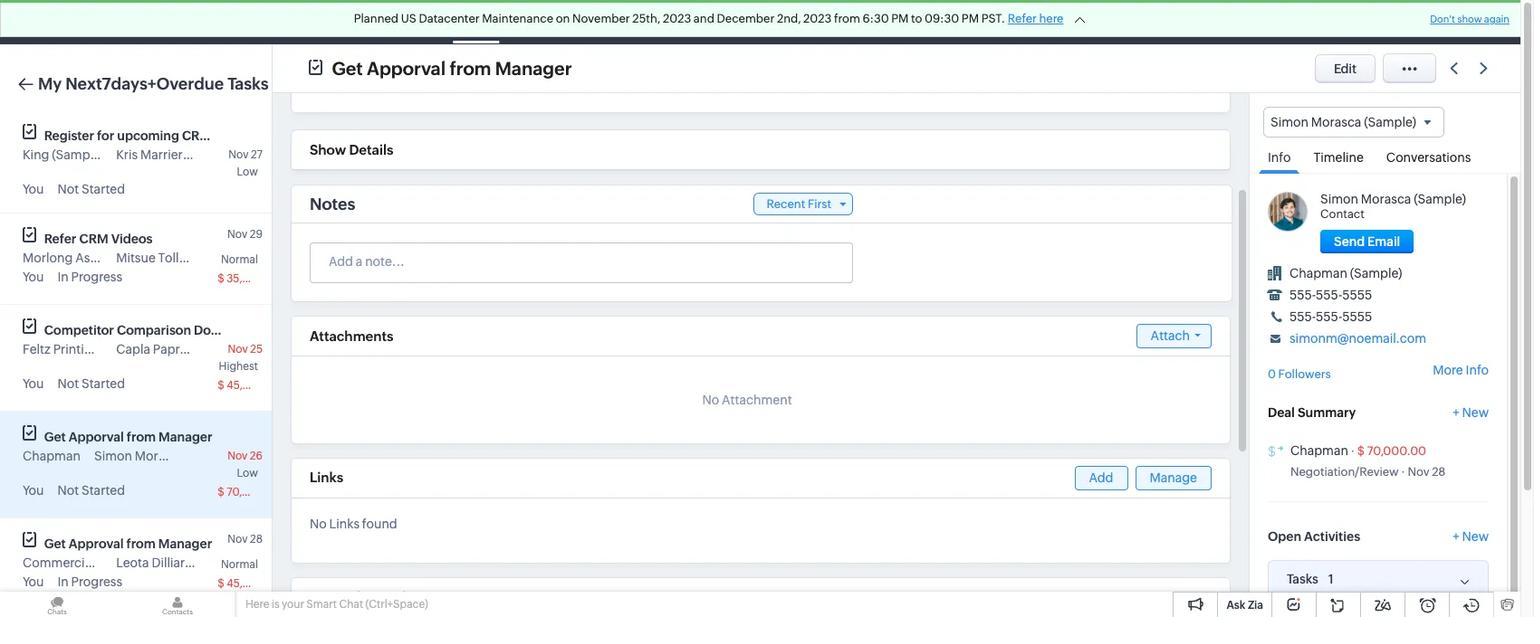 Task type: vqa. For each thing, say whether or not it's contained in the screenshot.
right the "address"
no



Task type: describe. For each thing, give the bounding box(es) containing it.
your
[[282, 599, 304, 611]]

actions
[[381, 590, 430, 605]]

manage
[[1150, 471, 1197, 485]]

planned
[[354, 12, 399, 25]]

1 vertical spatial links
[[329, 517, 360, 532]]

not for printing
[[57, 377, 79, 391]]

crm inside register for upcoming crm webinars nov 27
[[182, 129, 211, 143]]

0 horizontal spatial refer
[[44, 232, 76, 246]]

1 pm from the left
[[891, 12, 909, 25]]

is
[[272, 599, 280, 611]]

enterprise-
[[1093, 8, 1153, 22]]

in for commercial
[[57, 575, 69, 590]]

started for printing
[[81, 377, 125, 391]]

calls
[[605, 15, 633, 29]]

chapman (sample)
[[1290, 266, 1403, 281]]

deal
[[1268, 405, 1295, 420]]

competitor comparison document nov 25
[[44, 323, 263, 356]]

more info
[[1433, 364, 1489, 378]]

$ for capla paprocki (sample)
[[218, 380, 224, 392]]

simon morasca (sample) inside field
[[1271, 115, 1417, 130]]

2 + from the top
[[1453, 529, 1460, 544]]

2 + new from the top
[[1453, 529, 1489, 544]]

activities
[[1304, 529, 1361, 544]]

1 new from the top
[[1462, 405, 1489, 420]]

simon inside simon morasca (sample) contact
[[1321, 192, 1359, 207]]

1 555-555-5555 from the top
[[1290, 288, 1372, 303]]

marketplace element
[[1355, 0, 1392, 44]]

signals image
[[1294, 14, 1307, 30]]

nov left 29 on the left
[[227, 228, 248, 241]]

in for morlong
[[57, 270, 69, 284]]

2 555-555-5555 from the top
[[1290, 310, 1372, 324]]

in progress for press
[[57, 575, 122, 590]]

king (sample)
[[23, 148, 104, 162]]

29
[[250, 228, 263, 241]]

deals link
[[384, 0, 446, 44]]

previous record image
[[1450, 62, 1458, 74]]

27
[[251, 149, 263, 161]]

$ 45,000.00 for leota dilliard (sample)
[[218, 578, 282, 591]]

comparison
[[117, 323, 191, 338]]

approval
[[69, 537, 124, 552]]

$ for simon morasca (sample)
[[218, 486, 224, 499]]

(sample) inside field
[[1364, 115, 1417, 130]]

here
[[1039, 12, 1064, 25]]

show
[[310, 142, 346, 158]]

analytics
[[738, 15, 791, 29]]

meetings
[[521, 15, 576, 29]]

highest
[[219, 360, 258, 373]]

contact
[[1321, 208, 1365, 221]]

chat
[[339, 599, 363, 611]]

mitsue tollner (sample)
[[116, 251, 253, 265]]

marrier
[[140, 148, 183, 162]]

commercial
[[23, 556, 95, 571]]

timeline
[[1314, 151, 1364, 165]]

$ 70,000.00
[[218, 486, 281, 499]]

chapman (sample) link
[[1290, 266, 1403, 281]]

my
[[38, 74, 62, 93]]

refer crm videos
[[44, 232, 153, 246]]

(sample) left 26
[[188, 449, 240, 464]]

apporval for get apporval from manager nov 26
[[69, 430, 124, 445]]

next7days+overdue
[[65, 74, 224, 93]]

leota
[[116, 556, 149, 571]]

nov inside competitor comparison document nov 25
[[228, 343, 248, 356]]

$ for leota dilliard (sample)
[[218, 578, 224, 591]]

upcoming actions
[[310, 590, 430, 605]]

1 2023 from the left
[[663, 12, 691, 25]]

feltz
[[23, 342, 51, 357]]

datacenter
[[419, 12, 480, 25]]

nov 28
[[228, 533, 263, 546]]

0 vertical spatial links
[[310, 470, 343, 485]]

Simon Morasca (Sample) field
[[1264, 107, 1445, 138]]

1 vertical spatial simon morasca (sample)
[[94, 449, 240, 464]]

09:30
[[925, 12, 959, 25]]

2 2023 from the left
[[803, 12, 832, 25]]

0 vertical spatial tasks
[[460, 15, 492, 29]]

attach link
[[1136, 324, 1212, 349]]

mitsue
[[116, 251, 156, 265]]

3 started from the top
[[81, 484, 125, 498]]

deals
[[399, 15, 431, 29]]

2 pm from the left
[[962, 12, 979, 25]]

2 vertical spatial morasca
[[135, 449, 185, 464]]

3 not started from the top
[[57, 484, 125, 498]]

chapman · $ 70,000.00 negotiation/review · nov 28
[[1291, 444, 1446, 479]]

services link
[[888, 0, 967, 44]]

followers
[[1279, 368, 1331, 381]]

pst.
[[981, 12, 1005, 25]]

show details
[[310, 142, 393, 158]]

no links found
[[310, 517, 397, 532]]

projects
[[981, 15, 1029, 29]]

from for get approval from manager
[[126, 537, 156, 552]]

capla
[[116, 342, 150, 357]]

simon inside field
[[1271, 115, 1309, 130]]

morlong associates
[[23, 251, 139, 265]]

attachment
[[722, 393, 792, 408]]

manager for get apporval from manager
[[495, 58, 572, 78]]

services
[[902, 15, 952, 29]]

projects link
[[967, 0, 1044, 44]]

0 horizontal spatial 70,000.00
[[227, 486, 281, 499]]

0 vertical spatial crm
[[43, 13, 80, 32]]

enterprise-trial upgrade
[[1093, 8, 1176, 35]]

chats image
[[0, 592, 114, 618]]

trial
[[1153, 8, 1176, 22]]

manager for get approval from manager
[[158, 537, 212, 552]]

$ for mitsue tollner (sample)
[[218, 273, 224, 285]]

3 not from the top
[[57, 484, 79, 498]]

edit button
[[1315, 54, 1376, 83]]

again
[[1484, 14, 1510, 24]]

you for feltz printing service
[[23, 377, 44, 391]]

$ 45,000.00 for capla paprocki (sample)
[[218, 380, 282, 392]]

zia
[[1248, 600, 1264, 612]]

crm link
[[14, 13, 80, 32]]

press
[[97, 556, 128, 571]]

from for get apporval from manager nov 26
[[127, 430, 156, 445]]

ask
[[1227, 600, 1246, 612]]

edit
[[1334, 61, 1357, 76]]

kris marrier (sample)
[[116, 148, 238, 162]]

first
[[808, 197, 831, 211]]

28 inside chapman · $ 70,000.00 negotiation/review · nov 28
[[1432, 465, 1446, 479]]

accounts
[[313, 15, 370, 29]]

accounts link
[[299, 0, 384, 44]]

(sample) up highest
[[207, 342, 259, 357]]

upcoming
[[117, 129, 179, 143]]

get approval from manager
[[44, 537, 212, 552]]

progress for associates
[[71, 270, 122, 284]]

1
[[1329, 572, 1334, 587]]

tasks link
[[446, 0, 507, 44]]

next record image
[[1480, 62, 1492, 74]]

nov down $ 70,000.00
[[228, 533, 248, 546]]

to
[[911, 12, 922, 25]]

for
[[97, 129, 114, 143]]

reports
[[662, 15, 709, 29]]

attachments
[[310, 329, 394, 344]]

competitor
[[44, 323, 114, 338]]

1 vertical spatial 28
[[250, 533, 263, 546]]

associates
[[75, 251, 139, 265]]

45,000.00 for capla paprocki (sample)
[[227, 380, 282, 392]]

2 new from the top
[[1462, 529, 1489, 544]]

progress for press
[[71, 575, 122, 590]]

contacts image
[[120, 592, 235, 618]]

here is your smart chat (ctrl+space)
[[245, 599, 428, 611]]



Task type: locate. For each thing, give the bounding box(es) containing it.
1 5555 from the top
[[1343, 288, 1372, 303]]

2 normal from the top
[[221, 559, 258, 572]]

1 vertical spatial not started
[[57, 377, 125, 391]]

(sample) down webinars
[[185, 148, 238, 162]]

1 horizontal spatial pm
[[962, 12, 979, 25]]

low down "27" on the left top of the page
[[237, 166, 258, 178]]

don't
[[1430, 14, 1455, 24]]

·
[[1351, 444, 1355, 458], [1401, 465, 1405, 479]]

no
[[702, 393, 719, 408], [310, 517, 327, 532]]

1 horizontal spatial simon
[[1271, 115, 1309, 130]]

recent first
[[767, 197, 831, 211]]

0 vertical spatial apporval
[[367, 58, 446, 78]]

1 vertical spatial started
[[81, 377, 125, 391]]

· up negotiation/review
[[1351, 444, 1355, 458]]

None button
[[1321, 230, 1414, 254]]

2 horizontal spatial tasks
[[1287, 572, 1319, 587]]

0 vertical spatial not started
[[57, 182, 125, 197]]

upgrade
[[1109, 23, 1160, 35]]

found
[[362, 517, 397, 532]]

2 not started from the top
[[57, 377, 125, 391]]

more info link
[[1433, 364, 1489, 378]]

not started
[[57, 182, 125, 197], [57, 377, 125, 391], [57, 484, 125, 498]]

1 vertical spatial new
[[1462, 529, 1489, 544]]

0 vertical spatial in
[[57, 270, 69, 284]]

0 vertical spatial refer
[[1008, 12, 1037, 25]]

morasca inside simon morasca (sample) contact
[[1361, 192, 1411, 207]]

nov inside register for upcoming crm webinars nov 27
[[228, 149, 249, 161]]

1 horizontal spatial tasks
[[460, 15, 492, 29]]

0 vertical spatial 70,000.00
[[1367, 444, 1427, 458]]

25th,
[[633, 12, 661, 25]]

notes
[[310, 195, 355, 214]]

not
[[57, 182, 79, 197], [57, 377, 79, 391], [57, 484, 79, 498]]

started down feltz printing service
[[81, 377, 125, 391]]

morasca inside field
[[1311, 115, 1362, 130]]

(sample) down the conversations
[[1414, 192, 1466, 207]]

no attachment
[[702, 393, 792, 408]]

simon up contact on the right
[[1321, 192, 1359, 207]]

Add a note... field
[[311, 253, 851, 271]]

70,000.00 down 26
[[227, 486, 281, 499]]

no left found
[[310, 517, 327, 532]]

1 horizontal spatial ·
[[1401, 465, 1405, 479]]

get apporval from manager nov 26
[[44, 430, 263, 463]]

0 horizontal spatial pm
[[891, 12, 909, 25]]

0 vertical spatial 28
[[1432, 465, 1446, 479]]

2 vertical spatial tasks
[[1287, 572, 1319, 587]]

started
[[81, 182, 125, 197], [81, 377, 125, 391], [81, 484, 125, 498]]

negotiation/review
[[1291, 465, 1399, 479]]

from left 6:30
[[834, 12, 860, 25]]

get for get apporval from manager
[[332, 58, 363, 78]]

get down accounts link
[[332, 58, 363, 78]]

$ down highest
[[218, 380, 224, 392]]

upcoming
[[310, 590, 378, 605]]

progress
[[71, 270, 122, 284], [71, 575, 122, 590]]

1 vertical spatial get
[[44, 430, 66, 445]]

2 you from the top
[[23, 270, 44, 284]]

4 you from the top
[[23, 484, 44, 498]]

not down printing
[[57, 377, 79, 391]]

35,000.00
[[227, 273, 282, 285]]

0 vertical spatial no
[[702, 393, 719, 408]]

1 vertical spatial 45,000.00
[[227, 578, 282, 591]]

45,000.00 for leota dilliard (sample)
[[227, 578, 282, 591]]

not started down king (sample)
[[57, 182, 125, 197]]

0 vertical spatial morasca
[[1311, 115, 1362, 130]]

2 vertical spatial not
[[57, 484, 79, 498]]

45,000.00 down highest
[[227, 380, 282, 392]]

tasks up webinars
[[228, 74, 269, 93]]

5 you from the top
[[23, 575, 44, 590]]

create menu image
[[1202, 0, 1246, 44]]

apporval inside the get apporval from manager nov 26
[[69, 430, 124, 445]]

simon morasca (sample)
[[1271, 115, 1417, 130], [94, 449, 240, 464]]

0 vertical spatial started
[[81, 182, 125, 197]]

28
[[1432, 465, 1446, 479], [250, 533, 263, 546]]

0 horizontal spatial ·
[[1351, 444, 1355, 458]]

started for (sample)
[[81, 182, 125, 197]]

1 low from the top
[[237, 166, 258, 178]]

0 vertical spatial 5555
[[1343, 288, 1372, 303]]

not down king (sample)
[[57, 182, 79, 197]]

you for king (sample)
[[23, 182, 44, 197]]

links up 'no links found'
[[310, 470, 343, 485]]

open
[[1268, 529, 1302, 544]]

manage link
[[1135, 466, 1212, 491]]

0 vertical spatial ·
[[1351, 444, 1355, 458]]

simon morasca (sample) left 26
[[94, 449, 240, 464]]

(sample) down nov 28
[[195, 556, 248, 571]]

555-555-5555 down chapman (sample)
[[1290, 288, 1372, 303]]

chapman inside chapman · $ 70,000.00 negotiation/review · nov 28
[[1291, 444, 1349, 458]]

summary
[[1298, 405, 1356, 420]]

1 vertical spatial 5555
[[1343, 310, 1372, 324]]

from inside the get apporval from manager nov 26
[[127, 430, 156, 445]]

(ctrl+space)
[[365, 599, 428, 611]]

$ down leota dilliard (sample)
[[218, 578, 224, 591]]

0 vertical spatial normal
[[221, 254, 258, 266]]

in progress
[[57, 270, 122, 284], [57, 575, 122, 590]]

dilliard
[[152, 556, 193, 571]]

nov up highest
[[228, 343, 248, 356]]

(sample) down nov 29
[[201, 251, 253, 265]]

0 vertical spatial +
[[1453, 405, 1460, 420]]

you down feltz
[[23, 377, 44, 391]]

setup element
[[1392, 0, 1428, 44]]

you down commercial
[[23, 575, 44, 590]]

pm
[[891, 12, 909, 25], [962, 12, 979, 25]]

2 vertical spatial not started
[[57, 484, 125, 498]]

5555 up the simonm@noemail.com link
[[1343, 310, 1372, 324]]

0 horizontal spatial 2023
[[663, 12, 691, 25]]

search element
[[1246, 0, 1283, 44]]

2 $ 45,000.00 from the top
[[218, 578, 282, 591]]

0 vertical spatial get
[[332, 58, 363, 78]]

1 vertical spatial info
[[1466, 364, 1489, 378]]

1 not from the top
[[57, 182, 79, 197]]

links
[[310, 470, 343, 485], [329, 517, 360, 532]]

chapman for ·
[[1291, 444, 1349, 458]]

attach
[[1151, 329, 1190, 343]]

1 vertical spatial in progress
[[57, 575, 122, 590]]

1 vertical spatial no
[[310, 517, 327, 532]]

not started for printing
[[57, 377, 125, 391]]

in
[[57, 270, 69, 284], [57, 575, 69, 590]]

nov left "27" on the left top of the page
[[228, 149, 249, 161]]

$ inside chapman · $ 70,000.00 negotiation/review · nov 28
[[1357, 444, 1365, 458]]

0 horizontal spatial simon
[[94, 449, 132, 464]]

simon morasca (sample) contact
[[1321, 192, 1466, 221]]

simon up get approval from manager at the bottom of page
[[94, 449, 132, 464]]

simon morasca (sample) link
[[1321, 192, 1466, 207]]

0 horizontal spatial no
[[310, 517, 327, 532]]

reports link
[[648, 0, 723, 44]]

0 followers
[[1268, 368, 1331, 381]]

service
[[102, 342, 146, 357]]

0 vertical spatial simon morasca (sample)
[[1271, 115, 1417, 130]]

2 vertical spatial get
[[44, 537, 66, 552]]

2023 left and
[[663, 12, 691, 25]]

2 vertical spatial manager
[[158, 537, 212, 552]]

not started for (sample)
[[57, 182, 125, 197]]

0 horizontal spatial apporval
[[69, 430, 124, 445]]

signals element
[[1283, 0, 1318, 44]]

planned us datacenter maintenance on november 25th, 2023 and december 2nd, 2023 from 6:30 pm to 09:30 pm pst. refer here
[[354, 12, 1064, 25]]

$
[[218, 273, 224, 285], [218, 380, 224, 392], [1357, 444, 1365, 458], [218, 486, 224, 499], [218, 578, 224, 591]]

0 vertical spatial 45,000.00
[[227, 380, 282, 392]]

(sample) down register
[[52, 148, 104, 162]]

not started up approval
[[57, 484, 125, 498]]

1 vertical spatial crm
[[182, 129, 211, 143]]

chapman for (sample)
[[1290, 266, 1348, 281]]

1 you from the top
[[23, 182, 44, 197]]

manager down meetings link
[[495, 58, 572, 78]]

2023
[[663, 12, 691, 25], [803, 12, 832, 25]]

0 vertical spatial info
[[1268, 151, 1291, 165]]

45,000.00 up 'here'
[[227, 578, 282, 591]]

november
[[572, 12, 630, 25]]

get inside the get apporval from manager nov 26
[[44, 430, 66, 445]]

2 45,000.00 from the top
[[227, 578, 282, 591]]

1 45,000.00 from the top
[[227, 380, 282, 392]]

nov right negotiation/review
[[1408, 465, 1430, 479]]

$ 45,000.00 down highest
[[218, 380, 282, 392]]

2 started from the top
[[81, 377, 125, 391]]

1 vertical spatial +
[[1453, 529, 1460, 544]]

0 horizontal spatial tasks
[[228, 74, 269, 93]]

recent
[[767, 197, 805, 211]]

add
[[1089, 471, 1114, 485]]

1 vertical spatial manager
[[159, 430, 212, 445]]

1 in from the top
[[57, 270, 69, 284]]

no for links
[[310, 517, 327, 532]]

profile image
[[1428, 0, 1479, 44]]

· right negotiation/review
[[1401, 465, 1405, 479]]

1 horizontal spatial refer
[[1008, 12, 1037, 25]]

in progress for associates
[[57, 270, 122, 284]]

normal down nov 28
[[221, 559, 258, 572]]

not started down feltz printing service
[[57, 377, 125, 391]]

1 horizontal spatial no
[[702, 393, 719, 408]]

links left found
[[329, 517, 360, 532]]

progress down associates
[[71, 270, 122, 284]]

in down commercial
[[57, 575, 69, 590]]

70,000.00 up negotiation/review
[[1367, 444, 1427, 458]]

manager
[[495, 58, 572, 78], [159, 430, 212, 445], [158, 537, 212, 552]]

nov inside chapman · $ 70,000.00 negotiation/review · nov 28
[[1408, 465, 1430, 479]]

manager inside the get apporval from manager nov 26
[[159, 430, 212, 445]]

calls link
[[590, 0, 648, 44]]

crm up my
[[43, 13, 80, 32]]

1 horizontal spatial apporval
[[367, 58, 446, 78]]

1 horizontal spatial 28
[[1432, 465, 1446, 479]]

1 vertical spatial $ 45,000.00
[[218, 578, 282, 591]]

and
[[694, 12, 715, 25]]

get for get apporval from manager nov 26
[[44, 430, 66, 445]]

low up $ 70,000.00
[[237, 467, 258, 480]]

3 you from the top
[[23, 377, 44, 391]]

apporval down feltz printing service
[[69, 430, 124, 445]]

simon morasca (sample) up timeline link
[[1271, 115, 1417, 130]]

normal for mitsue tollner (sample)
[[221, 254, 258, 266]]

apporval down deals
[[367, 58, 446, 78]]

get up commercial
[[44, 537, 66, 552]]

nov 29
[[227, 228, 263, 241]]

refer up morlong
[[44, 232, 76, 246]]

info inside info link
[[1268, 151, 1291, 165]]

1 horizontal spatial 70,000.00
[[1367, 444, 1427, 458]]

nov left 26
[[227, 450, 248, 463]]

0 vertical spatial simon
[[1271, 115, 1309, 130]]

manager for get apporval from manager nov 26
[[159, 430, 212, 445]]

tasks
[[460, 15, 492, 29], [228, 74, 269, 93], [1287, 572, 1319, 587]]

$ up negotiation/review
[[1357, 444, 1365, 458]]

pm left the to
[[891, 12, 909, 25]]

document
[[194, 323, 258, 338]]

0 vertical spatial progress
[[71, 270, 122, 284]]

1 progress from the top
[[71, 270, 122, 284]]

1 not started from the top
[[57, 182, 125, 197]]

get for get approval from manager
[[44, 537, 66, 552]]

chapman
[[1290, 266, 1348, 281], [1291, 444, 1349, 458], [23, 449, 81, 464]]

2 not from the top
[[57, 377, 79, 391]]

2 vertical spatial simon
[[94, 449, 132, 464]]

more
[[1433, 364, 1463, 378]]

0 horizontal spatial 28
[[250, 533, 263, 546]]

1 vertical spatial + new
[[1453, 529, 1489, 544]]

search image
[[1257, 14, 1273, 30]]

2023 right "2nd,"
[[803, 12, 832, 25]]

1 vertical spatial refer
[[44, 232, 76, 246]]

no for attachments
[[702, 393, 719, 408]]

1 horizontal spatial info
[[1466, 364, 1489, 378]]

1 vertical spatial not
[[57, 377, 79, 391]]

0 horizontal spatial simon morasca (sample)
[[94, 449, 240, 464]]

you for chapman
[[23, 484, 44, 498]]

5555 down chapman (sample)
[[1343, 288, 1372, 303]]

0 vertical spatial 555-555-5555
[[1290, 288, 1372, 303]]

1 vertical spatial low
[[237, 467, 258, 480]]

(sample) inside simon morasca (sample) contact
[[1414, 192, 1466, 207]]

low
[[237, 166, 258, 178], [237, 467, 258, 480]]

1 normal from the top
[[221, 254, 258, 266]]

tasks left 1
[[1287, 572, 1319, 587]]

$ up leota dilliard (sample)
[[218, 486, 224, 499]]

refer here link
[[1008, 12, 1064, 25]]

commercial press
[[23, 556, 128, 571]]

555-555-5555 up the simonm@noemail.com link
[[1290, 310, 1372, 324]]

2 5555 from the top
[[1343, 310, 1372, 324]]

2 horizontal spatial simon
[[1321, 192, 1359, 207]]

started up approval
[[81, 484, 125, 498]]

1 vertical spatial tasks
[[228, 74, 269, 93]]

1 $ 45,000.00 from the top
[[218, 380, 282, 392]]

info left timeline on the top
[[1268, 151, 1291, 165]]

info
[[1268, 151, 1291, 165], [1466, 364, 1489, 378]]

0 vertical spatial not
[[57, 182, 79, 197]]

manager up leota dilliard (sample)
[[158, 537, 212, 552]]

manager down capla paprocki (sample)
[[159, 430, 212, 445]]

pm left pst.
[[962, 12, 979, 25]]

nov inside the get apporval from manager nov 26
[[227, 450, 248, 463]]

1 vertical spatial morasca
[[1361, 192, 1411, 207]]

1 vertical spatial apporval
[[69, 430, 124, 445]]

info right more
[[1466, 364, 1489, 378]]

not up approval
[[57, 484, 79, 498]]

1 + new from the top
[[1453, 405, 1489, 420]]

(sample) up simonm@noemail.com on the bottom of the page
[[1350, 266, 1403, 281]]

0 vertical spatial + new
[[1453, 405, 1489, 420]]

70,000.00
[[1367, 444, 1427, 458], [227, 486, 281, 499]]

webinars
[[214, 129, 271, 143]]

2 in from the top
[[57, 575, 69, 590]]

low for kris marrier (sample)
[[237, 166, 258, 178]]

0 vertical spatial $ 45,000.00
[[218, 380, 282, 392]]

get down feltz
[[44, 430, 66, 445]]

crm up associates
[[79, 232, 108, 246]]

from for get apporval from manager
[[450, 58, 491, 78]]

refer right pst.
[[1008, 12, 1037, 25]]

videos
[[111, 232, 153, 246]]

feltz printing service
[[23, 342, 146, 357]]

register for upcoming crm webinars nov 27
[[44, 129, 271, 161]]

1 vertical spatial 70,000.00
[[227, 486, 281, 499]]

(sample) up conversations link
[[1364, 115, 1417, 130]]

from down tasks link
[[450, 58, 491, 78]]

1 vertical spatial progress
[[71, 575, 122, 590]]

you for morlong associates
[[23, 270, 44, 284]]

in progress down commercial press
[[57, 575, 122, 590]]

$ 45,000.00 up 'here'
[[218, 578, 282, 591]]

555-
[[1290, 288, 1316, 303], [1316, 288, 1343, 303], [1290, 310, 1316, 324], [1316, 310, 1343, 324]]

morasca
[[1311, 115, 1362, 130], [1361, 192, 1411, 207], [135, 449, 185, 464]]

not for (sample)
[[57, 182, 79, 197]]

normal
[[221, 254, 258, 266], [221, 559, 258, 572]]

timeline link
[[1305, 138, 1373, 173]]

1 started from the top
[[81, 182, 125, 197]]

tasks up get apporval from manager
[[460, 15, 492, 29]]

0 vertical spatial new
[[1462, 405, 1489, 420]]

2 vertical spatial crm
[[79, 232, 108, 246]]

apporval for get apporval from manager
[[367, 58, 446, 78]]

started down "kris"
[[81, 182, 125, 197]]

1 vertical spatial in
[[57, 575, 69, 590]]

products link
[[806, 0, 888, 44]]

$ left "35,000.00"
[[218, 273, 224, 285]]

you for commercial press
[[23, 575, 44, 590]]

2 in progress from the top
[[57, 575, 122, 590]]

simonm@noemail.com
[[1290, 332, 1427, 346]]

open activities
[[1268, 529, 1361, 544]]

in progress down "morlong associates" on the top of page
[[57, 270, 122, 284]]

2 low from the top
[[237, 467, 258, 480]]

70,000.00 inside chapman · $ 70,000.00 negotiation/review · nov 28
[[1367, 444, 1427, 458]]

from
[[834, 12, 860, 25], [450, 58, 491, 78], [127, 430, 156, 445], [126, 537, 156, 552]]

no left attachment
[[702, 393, 719, 408]]

2 progress from the top
[[71, 575, 122, 590]]

0
[[1268, 368, 1276, 381]]

6:30
[[863, 12, 889, 25]]

1 vertical spatial ·
[[1401, 465, 1405, 479]]

0 vertical spatial low
[[237, 166, 258, 178]]

you down king
[[23, 182, 44, 197]]

1 vertical spatial 555-555-5555
[[1290, 310, 1372, 324]]

details
[[349, 142, 393, 158]]

2 vertical spatial started
[[81, 484, 125, 498]]

meetings link
[[507, 0, 590, 44]]

on
[[556, 12, 570, 25]]

smart
[[306, 599, 337, 611]]

1 vertical spatial normal
[[221, 559, 258, 572]]

low for simon morasca (sample)
[[237, 467, 258, 480]]

0 vertical spatial in progress
[[57, 270, 122, 284]]

simon up info link
[[1271, 115, 1309, 130]]

you up commercial
[[23, 484, 44, 498]]

555-555-5555
[[1290, 288, 1372, 303], [1290, 310, 1372, 324]]

45,000.00
[[227, 380, 282, 392], [227, 578, 282, 591]]

0 vertical spatial manager
[[495, 58, 572, 78]]

from up leota
[[126, 537, 156, 552]]

1 vertical spatial simon
[[1321, 192, 1359, 207]]

analytics link
[[723, 0, 806, 44]]

progress down press
[[71, 575, 122, 590]]

normal up "$ 35,000.00"
[[221, 254, 258, 266]]

normal for leota dilliard (sample)
[[221, 559, 258, 572]]

you down morlong
[[23, 270, 44, 284]]

crm up kris marrier (sample)
[[182, 129, 211, 143]]

1 in progress from the top
[[57, 270, 122, 284]]

crm
[[43, 13, 80, 32], [182, 129, 211, 143], [79, 232, 108, 246]]

1 + from the top
[[1453, 405, 1460, 420]]

you
[[23, 182, 44, 197], [23, 270, 44, 284], [23, 377, 44, 391], [23, 484, 44, 498], [23, 575, 44, 590]]

in down morlong
[[57, 270, 69, 284]]

0 horizontal spatial info
[[1268, 151, 1291, 165]]

my next7days+overdue tasks
[[38, 74, 269, 93]]

1 horizontal spatial simon morasca (sample)
[[1271, 115, 1417, 130]]

king
[[23, 148, 49, 162]]

from down capla
[[127, 430, 156, 445]]

1 horizontal spatial 2023
[[803, 12, 832, 25]]



